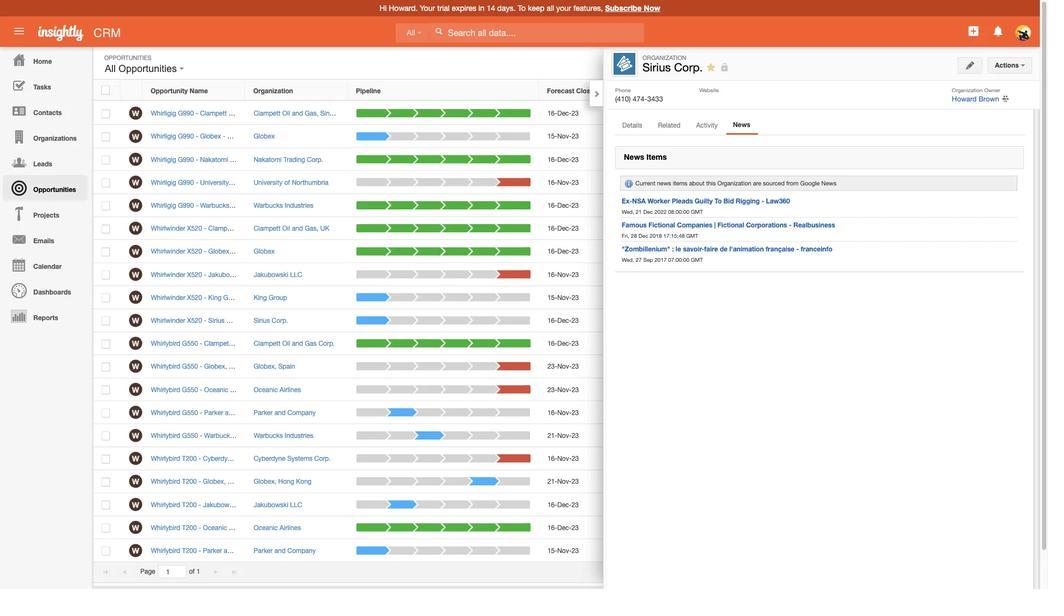 Task type: describe. For each thing, give the bounding box(es) containing it.
parker and company link for lisa
[[254, 409, 316, 417]]

2 cyberdyne from the left
[[254, 455, 286, 463]]

g550 for oceanic
[[182, 386, 198, 394]]

nsa
[[632, 197, 646, 205]]

airlines down lane
[[280, 524, 301, 532]]

dec- for jakubowski llc
[[557, 501, 572, 509]]

emails link
[[3, 227, 87, 252]]

- inside famous fictional companies | fictional corporations - realbusiness fri, 28 dec 2018 17:15:48 gmt
[[789, 221, 792, 229]]

current news items about this organization are sourced from google news
[[636, 180, 837, 187]]

howard brown for university of northumbria
[[621, 179, 665, 186]]

2 northumbria from the left
[[292, 179, 329, 186]]

23 for whirlybird g550 - globex, spain - katherine reyes
[[572, 363, 579, 371]]

w link for whirlybird t200 - oceanic airlines - mark sakda
[[129, 521, 142, 535]]

w link for whirlybird t200 - globex, hong kong - terry thomas
[[129, 475, 142, 489]]

howard brown link for nakatomi trading corp.
[[621, 156, 665, 163]]

whirlwinder x520 - king group - chris chen
[[151, 294, 281, 301]]

page
[[140, 568, 155, 576]]

company right lisa
[[287, 409, 316, 417]]

whirlwinder x520 - sirius corp. - tina martin link
[[151, 317, 287, 324]]

|
[[714, 221, 716, 229]]

keep
[[528, 4, 545, 13]]

usd $‎180,000.00 cell
[[716, 125, 818, 148]]

16- for whirligig g990 - clampett oil and gas, singapore - aaron lang
[[548, 109, 557, 117]]

your
[[556, 4, 571, 13]]

whirlybird for whirlybird g550 - clampett oil and gas corp. - katherine warren
[[151, 340, 180, 347]]

16- for whirligig g990 - university of northumbria - paula oliver
[[548, 179, 557, 186]]

university of northumbria
[[254, 179, 329, 186]]

activity
[[696, 121, 718, 129]]

2 w row from the top
[[93, 125, 873, 148]]

1 hong from the left
[[228, 478, 244, 486]]

oil left aaron
[[282, 109, 290, 117]]

2 uk from the left
[[320, 225, 329, 232]]

globex, up whirlybird g550 - oceanic airlines - mark sakda
[[204, 363, 227, 371]]

jakubowski down terry
[[254, 501, 288, 509]]

2 kong from the left
[[296, 478, 312, 486]]

1 15-nov-23 cell from the top
[[539, 125, 613, 148]]

12 w row from the top
[[93, 356, 873, 379]]

and
[[952, 130, 964, 138]]

whirlybird g550 - parker and company - lisa parker
[[151, 409, 305, 417]]

whirlwinder x520 - jakubowski llc - jason castillo
[[151, 271, 304, 278]]

23 for whirligig g990 - nakatomi trading corp. - samantha wright
[[572, 156, 579, 163]]

whirligig g990 - warbucks industries - roger mills link
[[151, 202, 304, 209]]

sep
[[643, 257, 653, 263]]

15 w row from the top
[[93, 425, 873, 448]]

follow image for whirlybird t200 - globex, hong kong - terry thomas
[[827, 477, 837, 488]]

w for whirligig g990 - globex - albert lee
[[132, 132, 139, 141]]

15- for globex
[[548, 133, 557, 140]]

globex, up barbara
[[254, 478, 277, 486]]

usd for uk
[[724, 225, 738, 232]]

llc left jason
[[245, 271, 257, 278]]

sirius corp. link
[[254, 317, 288, 324]]

howard down "organization owner" on the top
[[952, 94, 977, 103]]

2 horizontal spatial opportunity
[[957, 59, 994, 66]]

organization image
[[614, 53, 636, 75]]

warbucks down the whirligig g990 - university of northumbria - paula oliver
[[200, 202, 229, 209]]

2 column header from the left
[[845, 80, 872, 101]]

news items
[[624, 153, 667, 162]]

whirlybird g550 - globex, spain - katherine reyes
[[151, 363, 300, 371]]

Search this list... text field
[[685, 55, 808, 71]]

row group containing w
[[93, 102, 873, 563]]

w link for whirlybird g550 - parker and company - lisa parker
[[129, 406, 142, 419]]

2 group from the left
[[269, 294, 287, 301]]

whirligig g990 - nakatomi trading corp. - samantha wright link
[[151, 156, 332, 163]]

globex, up whirlybird t200 - jakubowski llc - barbara lane
[[203, 478, 226, 486]]

follow image for uk
[[827, 224, 837, 234]]

2 usd from the top
[[724, 133, 738, 140]]

1 university from the left
[[200, 179, 229, 186]]

llc left barbara
[[240, 501, 252, 509]]

2 systems from the left
[[287, 455, 313, 463]]

warbucks industries for whirlybird g550 - warbucks industries - roger mills
[[254, 432, 313, 440]]

1 uk from the left
[[275, 225, 284, 232]]

whirligig g990 - nakatomi trading corp. - samantha wright
[[151, 156, 327, 163]]

474-
[[633, 94, 647, 103]]

0 horizontal spatial of
[[189, 568, 195, 576]]

1 systems from the left
[[237, 455, 262, 463]]

roger for whirlybird g550 - warbucks industries - roger mills
[[270, 432, 288, 440]]

details link
[[615, 118, 649, 134]]

king group link
[[254, 294, 287, 301]]

brown for warbucks industries
[[646, 202, 665, 209]]

whirlwinder x520 - king group - chris chen link
[[151, 294, 286, 301]]

oceanic down whirlybird t200 - jakubowski llc - barbara lane
[[203, 524, 227, 532]]

jakubowski up king group link
[[254, 271, 288, 278]]

airlines up whirlybird g550 - parker and company - lisa parker link at the bottom left of page
[[230, 386, 251, 394]]

oceanic airlines link for whirlybird t200 - oceanic airlines - mark sakda
[[254, 524, 301, 532]]

wed, for ex-
[[622, 209, 634, 215]]

row containing opportunity name
[[93, 80, 872, 101]]

whirlybird t200 - cyberdyne systems corp. - nicole gomez
[[151, 455, 327, 463]]

follow image for whirligig g990 - university of northumbria - paula oliver
[[827, 178, 837, 188]]

16-dec-23 cell for jakubowski llc
[[539, 494, 613, 517]]

2 spain from the left
[[278, 363, 295, 371]]

and down globex, spain link
[[275, 409, 286, 417]]

guilty
[[695, 197, 713, 205]]

11 w row from the top
[[93, 332, 873, 356]]

s
[[882, 191, 886, 198]]

whirlybird for whirlybird t200 - oceanic airlines - mark sakda
[[151, 524, 180, 532]]

savoir-
[[683, 245, 704, 253]]

parker up whirlybird g550 - warbucks industries - roger mills link
[[254, 409, 273, 417]]

globex, hong kong
[[254, 478, 312, 486]]

news
[[657, 180, 671, 187]]

close
[[576, 87, 594, 94]]

forecast
[[547, 87, 575, 94]]

wed, for "zombillenium"
[[622, 257, 634, 263]]

16-dec-23 for clampett oil and gas, uk
[[548, 225, 579, 232]]

samantha
[[276, 156, 306, 163]]

0 horizontal spatial your
[[420, 4, 435, 13]]

t200 for parker
[[182, 547, 197, 555]]

21-nov-23 for globex, hong kong
[[548, 478, 579, 486]]

responsible
[[637, 87, 676, 94]]

howard down details
[[621, 133, 644, 140]]

2 horizontal spatial news
[[822, 180, 837, 187]]

16-dec-23 cell for nakatomi trading corp.
[[539, 148, 613, 171]]

howard brown for globex
[[621, 248, 665, 255]]

company left 'maria'
[[237, 547, 265, 555]]

6 w row from the top
[[93, 217, 873, 240]]

whirlybird g550 - clampett oil and gas corp. - katherine warren link
[[151, 340, 348, 347]]

warbucks down whirlybird g550 - parker and company - lisa parker
[[204, 432, 233, 440]]

1 nov- from the top
[[557, 133, 572, 140]]

whirligig for whirligig g990 - clampett oil and gas, singapore - aaron lang
[[151, 109, 176, 117]]

dec inside famous fictional companies | fictional corporations - realbusiness fri, 28 dec 2018 17:15:48 gmt
[[639, 233, 648, 239]]

change record owner image
[[1002, 94, 1009, 104]]

navigation containing home
[[0, 47, 87, 329]]

warren
[[321, 340, 342, 347]]

thomas
[[283, 478, 307, 486]]

21- for warbucks industries
[[548, 432, 557, 440]]

all link
[[396, 23, 429, 43]]

0 vertical spatial to
[[518, 4, 526, 13]]

following image
[[706, 62, 716, 73]]

jakubowski up whirlybird t200 - oceanic airlines - mark sakda
[[203, 501, 238, 509]]

dec- for clampett oil and gas, singapore
[[557, 109, 572, 117]]

organization left owner
[[952, 87, 983, 93]]

howard for clampett oil and gas, uk
[[621, 225, 644, 232]]

whirlybird g550 - parker and company - lisa parker link
[[151, 409, 311, 417]]

(410)
[[615, 94, 631, 103]]

whirlybird for whirlybird t200 - globex, hong kong - terry thomas
[[151, 478, 180, 486]]

corporations
[[746, 221, 787, 229]]

x520 for sirius
[[187, 317, 202, 324]]

1 singapore from the left
[[267, 109, 297, 117]]

2 fictional from the left
[[718, 221, 744, 229]]

whirlwinder x520 - clampett oil and gas, uk - nicholas flores link
[[151, 225, 341, 232]]

dec inside ex-nsa worker pleads guilty to bid rigging - law360 wed, 21 dec 2022 08:00:00 gmt
[[643, 209, 653, 215]]

jakubowski up whirlwinder x520 - king group - chris chen link
[[208, 271, 243, 278]]

worker
[[648, 197, 670, 205]]

dec- for globex
[[557, 248, 572, 255]]

follow image for singapore
[[827, 109, 837, 119]]

16-nov-23 for company
[[548, 409, 579, 417]]

organization up responsible
[[643, 54, 687, 61]]

x520 for globex
[[187, 248, 202, 255]]

ex-nsa worker pleads guilty to bid rigging - law360 wed, 21 dec 2022 08:00:00 gmt
[[622, 197, 790, 215]]

clampett down whirlwinder x520 - sirius corp. - tina martin
[[204, 340, 231, 347]]

all opportunities button
[[102, 61, 187, 77]]

white image
[[435, 27, 443, 35]]

airlines down the reyes
[[280, 386, 301, 394]]

howard brown for clampett oil and gas, uk
[[621, 225, 665, 232]]

features,
[[573, 4, 603, 13]]

clampett down whirligig g990 - warbucks industries - roger mills
[[208, 225, 235, 232]]

1
[[197, 568, 200, 576]]

globex up jason
[[254, 248, 275, 255]]

nakatomi trading corp.
[[254, 156, 323, 163]]

whirlybird t200 - parker and company -maria nichols link
[[151, 547, 315, 555]]

organization owner
[[952, 87, 1000, 93]]

and down whirlybird t200 - oceanic airlines - mark sakda link
[[224, 547, 235, 555]]

oceanic airlines link for whirlybird g550 - oceanic airlines - mark sakda
[[254, 386, 301, 394]]

- inside "zombillenium" : le savoir-faire de l'animation française - franceinfo wed, 27 sep 2017 07:00:00 gmt
[[797, 245, 799, 253]]

brown down owner
[[979, 94, 999, 103]]

gas, left lang
[[305, 109, 319, 117]]

dec- for clampett oil and gas corp.
[[557, 340, 572, 347]]

dec- for nakatomi trading corp.
[[557, 156, 572, 163]]

21-nov-23 cell for globex, hong kong
[[539, 471, 613, 494]]

2 horizontal spatial of
[[284, 179, 290, 186]]

name
[[190, 87, 208, 94]]

1 w row from the top
[[93, 102, 873, 125]]

w for whirlybird t200 - globex, hong kong - terry thomas
[[132, 478, 139, 487]]

17 w row from the top
[[93, 471, 873, 494]]

llc right jason
[[290, 271, 302, 278]]

now
[[644, 4, 661, 13]]

16-nov-23 for northumbria
[[548, 179, 579, 186]]

new opportunity
[[941, 59, 994, 66]]

phone
[[615, 87, 631, 93]]

21
[[636, 209, 642, 215]]

user responsible
[[621, 87, 676, 94]]

16-dec-23 cell for warbucks industries
[[539, 194, 613, 217]]

t200 for cyberdyne
[[182, 455, 197, 463]]

1 kong from the left
[[245, 478, 261, 486]]

opportunities up 'all opportunities'
[[104, 54, 151, 61]]

warbucks down lisa
[[254, 432, 283, 440]]

16-nov-23 cell for corp.
[[539, 448, 613, 471]]

oceanic down barbara
[[254, 524, 278, 532]]

1 cyberdyne from the left
[[203, 455, 235, 463]]

parker left nichols
[[254, 547, 273, 555]]

nov- for whirligig g990 - university of northumbria - paula oliver
[[557, 179, 572, 186]]

whirligig g990 - university of northumbria - paula oliver
[[151, 179, 316, 186]]

lane
[[283, 501, 297, 509]]

1 follow image from the top
[[827, 132, 837, 142]]

oil up whirlybird g550 - globex, spain - katherine reyes link
[[233, 340, 241, 347]]

website
[[700, 87, 719, 93]]

subscribe
[[605, 4, 642, 13]]

whirlwinder for whirlwinder x520 - jakubowski llc - jason castillo
[[151, 271, 185, 278]]

usd $‎200,000.00 cell
[[716, 217, 818, 240]]

2 trading from the left
[[284, 156, 305, 163]]

10 w row from the top
[[93, 309, 873, 332]]

home
[[33, 57, 52, 65]]

brown for clampett oil and gas, uk
[[646, 225, 665, 232]]

opportunities up projects link
[[33, 186, 76, 193]]

3 w row from the top
[[93, 148, 873, 171]]

0 horizontal spatial sirius
[[208, 317, 225, 324]]

and left nichols
[[275, 547, 286, 555]]

dashboards
[[33, 288, 71, 296]]

w link for whirlwinder x520 - king group - chris chen
[[129, 291, 142, 304]]

reports
[[33, 314, 58, 322]]

2 gas from the left
[[305, 340, 317, 347]]

usd $‎500,000.00 cell
[[716, 263, 818, 286]]

parker down whirlybird t200 - oceanic airlines - mark sakda
[[203, 547, 222, 555]]

4 w row from the top
[[93, 171, 873, 194]]

opportunities up imports
[[911, 130, 951, 138]]

23 for whirlybird g550 - oceanic airlines - mark sakda
[[572, 386, 579, 394]]

whirlwinder x520 - globex - albert lee link
[[151, 248, 271, 255]]

whirligig for whirligig g990 - nakatomi trading corp. - samantha wright
[[151, 156, 176, 163]]

28
[[631, 233, 637, 239]]

gas, up whirligig g990 - nakatomi trading corp. - samantha wright link
[[251, 109, 265, 117]]

t200 for oceanic
[[182, 524, 197, 532]]

whirlwinder x520 - globex - albert lee
[[151, 248, 265, 255]]

usd $‎500,000.00
[[724, 271, 776, 278]]

2 king from the left
[[254, 294, 267, 301]]

oil down whirligig g990 - warbucks industries - roger mills link
[[237, 225, 245, 232]]

castillo
[[282, 271, 304, 278]]

1 king from the left
[[208, 294, 222, 301]]

whirlwinder x520 - sirius corp. - tina martin
[[151, 317, 282, 324]]

w link for whirlybird t200 - jakubowski llc - barbara lane
[[129, 498, 142, 512]]

industries up nicole
[[285, 432, 313, 440]]

news for news
[[733, 121, 751, 128]]

parker and company for lisa
[[254, 409, 316, 417]]

related link
[[651, 118, 688, 134]]

9 w row from the top
[[93, 286, 873, 309]]

howard brown link for clampett oil and gas, singapore
[[621, 109, 665, 117]]

whirlybird g550 - warbucks industries - roger mills
[[151, 432, 303, 440]]

dec- for sirius corp.
[[557, 317, 572, 324]]

howard brown for jakubowski llc
[[621, 271, 665, 278]]

warbucks industries for whirligig g990 - warbucks industries - roger mills
[[254, 202, 313, 209]]

nov- for whirlybird t200 - cyberdyne systems corp. - nicole gomez
[[557, 455, 572, 463]]

and left lang
[[292, 109, 303, 117]]

2 16-nov-23 from the top
[[548, 271, 579, 278]]

sourced
[[763, 180, 785, 187]]

oil left flores
[[282, 225, 290, 232]]

whirligig g990 - globex - albert lee globex
[[151, 133, 275, 140]]

gmt for savoir-
[[691, 257, 703, 263]]

date
[[596, 87, 611, 94]]

1 group from the left
[[223, 294, 242, 301]]

and left flores
[[292, 225, 303, 232]]

aaron
[[303, 109, 320, 117]]

oceanic down globex, spain
[[254, 386, 278, 394]]

tasks link
[[3, 73, 87, 98]]

1 field
[[159, 566, 186, 578]]

14 w row from the top
[[93, 402, 873, 425]]

whirlybird t200 - oceanic airlines - mark sakda
[[151, 524, 292, 532]]

organization up whirligig g990 - clampett oil and gas, singapore - aaron lang 'link'
[[253, 87, 293, 94]]

lee for whirligig g990 - globex - albert lee globex
[[246, 133, 257, 140]]

and up the whirligig g990 - globex - albert lee globex at the left top of page
[[238, 109, 249, 117]]

your recent imports
[[880, 144, 953, 151]]

globex down whirligig g990 - clampett oil and gas, singapore - aaron lang 'link'
[[254, 133, 275, 140]]

16-dec-23 for clampett oil and gas, singapore
[[548, 109, 579, 117]]

w for whirlybird g550 - oceanic airlines - mark sakda
[[132, 385, 139, 394]]

2 university from the left
[[254, 179, 283, 186]]

w for whirlwinder x520 - clampett oil and gas, uk - nicholas flores
[[132, 224, 139, 233]]

1 northumbria from the left
[[238, 179, 275, 186]]

parker and company link for maria
[[254, 547, 316, 555]]

clampett up the whirligig g990 - globex - albert lee globex at the left top of page
[[200, 109, 227, 117]]

parker down whirlybird g550 - oceanic airlines - mark sakda
[[204, 409, 223, 417]]

23 for whirlwinder x520 - globex - albert lee
[[572, 248, 579, 255]]

industries up nicholas
[[285, 202, 313, 209]]

nov- for whirlybird g550 - globex, spain - katherine reyes
[[557, 363, 572, 371]]

20 w row from the top
[[93, 540, 873, 563]]

barbara
[[258, 501, 281, 509]]

mark for whirlybird t200 - oceanic airlines - mark sakda
[[256, 524, 271, 532]]

globex up whirligig g990 - nakatomi trading corp. - samantha wright
[[200, 133, 221, 140]]

1 trading from the left
[[230, 156, 252, 163]]

all for all
[[407, 29, 415, 37]]

warbucks down paula
[[254, 202, 283, 209]]

1 gas from the left
[[255, 340, 267, 347]]

opportunity for opportunity name
[[151, 87, 188, 94]]

5 w row from the top
[[93, 194, 873, 217]]

w for whirlwinder x520 - sirius corp. - tina martin
[[132, 316, 139, 325]]

famous
[[622, 221, 647, 229]]

and up whirlybird g550 - warbucks industries - roger mills link
[[225, 409, 236, 417]]

whirlwinder for whirlwinder x520 - king group - chris chen
[[151, 294, 185, 301]]

nicholas
[[290, 225, 316, 232]]

16 w row from the top
[[93, 448, 873, 471]]

follow image for whirlybird g550 - globex, spain - katherine reyes
[[827, 362, 837, 372]]

follow image for nicole
[[827, 454, 837, 465]]

company right 'maria'
[[287, 547, 316, 555]]

française
[[766, 245, 795, 253]]

w link for whirlwinder x520 - clampett oil and gas, uk - nicholas flores
[[129, 222, 142, 235]]

1 horizontal spatial katherine
[[292, 340, 320, 347]]

globex, left the reyes
[[254, 363, 277, 371]]

record permissions image
[[720, 61, 730, 74]]

whirlybird t200 - globex, hong kong - terry thomas link
[[151, 478, 312, 486]]

1 column header from the left
[[818, 80, 845, 101]]

1 nakatomi from the left
[[200, 156, 228, 163]]

1 horizontal spatial your
[[880, 144, 898, 151]]

21-nov-23 cell for warbucks industries
[[539, 425, 613, 448]]

lisa
[[273, 409, 284, 417]]

w link for whirlybird t200 - cyberdyne systems corp. - nicole gomez
[[129, 452, 142, 465]]

16-dec-23 for nakatomi trading corp.
[[548, 156, 579, 163]]

2 16-nov-23 cell from the top
[[539, 263, 613, 286]]

19 w row from the top
[[93, 517, 873, 540]]

organization up bid
[[718, 180, 751, 187]]

clampett left nicholas
[[254, 225, 281, 232]]



Task type: locate. For each thing, give the bounding box(es) containing it.
t200
[[182, 455, 197, 463], [182, 478, 197, 486], [182, 501, 197, 509], [182, 524, 197, 532], [182, 547, 197, 555]]

nov- for whirlwinder x520 - jakubowski llc - jason castillo
[[557, 271, 572, 278]]

all opportunities
[[105, 63, 180, 74]]

company left lisa
[[238, 409, 266, 417]]

cyberdyne systems corp.
[[254, 455, 331, 463]]

2 parker and company link from the top
[[254, 547, 316, 555]]

terry
[[267, 478, 281, 486]]

1 vertical spatial dec
[[639, 233, 648, 239]]

news for news items
[[624, 153, 644, 162]]

show sidebar image
[[909, 59, 916, 67]]

1 vertical spatial 15-nov-23
[[548, 294, 579, 301]]

opportunities
[[104, 54, 151, 61], [118, 63, 177, 74], [911, 130, 951, 138], [33, 186, 76, 193]]

warbucks industries link down paula
[[254, 202, 313, 209]]

0 horizontal spatial systems
[[237, 455, 262, 463]]

w
[[132, 109, 139, 118], [132, 132, 139, 141], [132, 155, 139, 164], [132, 178, 139, 187], [132, 201, 139, 210], [132, 224, 139, 233], [132, 247, 139, 256], [132, 270, 139, 279], [132, 293, 139, 302], [132, 316, 139, 325], [132, 339, 139, 348], [132, 362, 139, 371], [132, 385, 139, 394], [132, 408, 139, 417], [132, 432, 139, 441], [132, 455, 139, 464], [132, 478, 139, 487], [132, 501, 139, 510], [132, 524, 139, 533], [132, 547, 139, 556]]

all down howard.
[[407, 29, 415, 37]]

sakda for whirlybird t200 - oceanic airlines - mark sakda
[[273, 524, 292, 532]]

17:15:48
[[664, 233, 685, 239]]

16-dec-23 cell for clampett oil and gas, singapore
[[539, 102, 613, 125]]

forecast close date
[[547, 87, 611, 94]]

t200 up whirlybird t200 - oceanic airlines - mark sakda
[[182, 501, 197, 509]]

w for whirlybird t200 - oceanic airlines - mark sakda
[[132, 524, 139, 533]]

parker
[[204, 409, 223, 417], [254, 409, 273, 417], [286, 409, 305, 417], [203, 547, 222, 555], [254, 547, 273, 555]]

x520 for jakubowski
[[187, 271, 202, 278]]

7 16-dec-23 cell from the top
[[539, 332, 613, 356]]

8 follow image from the top
[[827, 454, 837, 465]]

whirlybird
[[151, 340, 180, 347], [151, 363, 180, 371], [151, 386, 180, 394], [151, 409, 180, 417], [151, 432, 180, 440], [151, 455, 180, 463], [151, 478, 180, 486], [151, 501, 180, 509], [151, 524, 180, 532], [151, 547, 180, 555]]

1 spain from the left
[[229, 363, 246, 371]]

1 g990 from the top
[[178, 109, 194, 117]]

0 vertical spatial sirius corp.
[[643, 61, 703, 74]]

16-nov-23
[[548, 179, 579, 186], [548, 271, 579, 278], [548, 409, 579, 417], [548, 455, 579, 463]]

2 jakubowski llc from the top
[[254, 501, 302, 509]]

1 horizontal spatial spain
[[278, 363, 295, 371]]

sirius corp. down king group
[[254, 317, 288, 324]]

23- for spain
[[548, 363, 557, 371]]

column header
[[818, 80, 845, 101], [845, 80, 872, 101]]

gmt down savoir-
[[691, 257, 703, 263]]

x520 down whirlwinder x520 - globex - albert lee
[[187, 271, 202, 278]]

21-nov-23 for warbucks industries
[[548, 432, 579, 440]]

faire
[[704, 245, 718, 253]]

2 singapore from the left
[[320, 109, 350, 117]]

14 w link from the top
[[129, 406, 142, 419]]

1 23-nov-23 from the top
[[548, 363, 579, 371]]

1 vertical spatial globex link
[[254, 248, 275, 255]]

1 w link from the top
[[129, 107, 142, 120]]

jakubowski llc up chen
[[254, 271, 302, 278]]

mills up nicole
[[290, 432, 303, 440]]

1 vertical spatial 23-
[[548, 386, 557, 394]]

0 vertical spatial 15-nov-23 cell
[[539, 125, 613, 148]]

1 vertical spatial your
[[880, 144, 898, 151]]

whirlybird for whirlybird g550 - oceanic airlines - mark sakda
[[151, 386, 180, 394]]

2 usd $‎300,000.00 from the top
[[724, 202, 776, 209]]

18 w row from the top
[[93, 494, 873, 517]]

whirlwinder for whirlwinder x520 - sirius corp. - tina martin
[[151, 317, 185, 324]]

jakubowski llc link down terry
[[254, 501, 302, 509]]

4 16- from the top
[[548, 202, 557, 209]]

3 whirlwinder from the top
[[151, 271, 185, 278]]

1 horizontal spatial trading
[[284, 156, 305, 163]]

brown down related
[[646, 133, 665, 140]]

2 whirlwinder from the top
[[151, 248, 185, 255]]

23-nov-23 cell for spain
[[539, 356, 613, 379]]

2018
[[650, 233, 662, 239]]

usd $‎110,000.00 cell
[[716, 171, 818, 194]]

1 vertical spatial 15-
[[548, 294, 557, 301]]

4 whirligig from the top
[[151, 179, 176, 186]]

None checkbox
[[102, 110, 110, 118], [102, 156, 110, 165], [102, 179, 110, 188], [102, 294, 110, 303], [102, 363, 110, 372], [102, 409, 110, 418], [102, 432, 110, 441], [102, 478, 110, 487], [102, 501, 110, 510], [102, 110, 110, 118], [102, 156, 110, 165], [102, 179, 110, 188], [102, 294, 110, 303], [102, 363, 110, 372], [102, 409, 110, 418], [102, 432, 110, 441], [102, 478, 110, 487], [102, 501, 110, 510]]

6 follow image from the top
[[827, 385, 837, 396]]

1 vertical spatial all
[[105, 63, 116, 74]]

1 vertical spatial 23-nov-23
[[548, 386, 579, 394]]

2 g550 from the top
[[182, 363, 198, 371]]

usd $‎300,000.00 cell
[[716, 102, 818, 125], [716, 194, 818, 217]]

organizations
[[33, 134, 77, 142]]

1 vertical spatial 21-nov-23
[[548, 478, 579, 486]]

0 horizontal spatial group
[[223, 294, 242, 301]]

19 w link from the top
[[129, 521, 142, 535]]

2 vertical spatial 15-nov-23 cell
[[539, 540, 613, 563]]

contacts link
[[3, 98, 87, 124]]

warbucks industries
[[254, 202, 313, 209], [254, 432, 313, 440]]

16- for whirlybird t200 - jakubowski llc - barbara lane
[[548, 501, 557, 509]]

roger
[[266, 202, 284, 209], [270, 432, 288, 440]]

mark down barbara
[[256, 524, 271, 532]]

lee down whirligig g990 - clampett oil and gas, singapore - aaron lang 'link'
[[246, 133, 257, 140]]

howard for jakubowski llc
[[621, 271, 644, 278]]

news link
[[727, 118, 757, 133]]

clampett oil and gas, singapore link
[[254, 109, 350, 117]]

w link for whirlybird g550 - warbucks industries - roger mills
[[129, 429, 142, 442]]

nichols
[[288, 547, 310, 555]]

oil up the reyes
[[282, 340, 290, 347]]

1 vertical spatial mark
[[256, 524, 271, 532]]

21- for globex, hong kong
[[548, 478, 557, 486]]

$‎110,000.00
[[739, 179, 776, 186]]

sakda up lisa
[[274, 386, 293, 394]]

10 16- from the top
[[548, 409, 557, 417]]

oil up the whirligig g990 - globex - albert lee globex at the left top of page
[[229, 109, 237, 117]]

0 vertical spatial albert
[[227, 133, 245, 140]]

warbucks industries link for whirligig g990 - warbucks industries - roger mills
[[254, 202, 313, 209]]

3 g550 from the top
[[182, 386, 198, 394]]

nakatomi trading corp. link
[[254, 156, 323, 163]]

1 vertical spatial jakubowski llc link
[[254, 501, 302, 509]]

clampett oil and gas, uk
[[254, 225, 329, 232]]

uk left nicholas
[[275, 225, 284, 232]]

- inside ex-nsa worker pleads guilty to bid rigging - law360 wed, 21 dec 2022 08:00:00 gmt
[[762, 197, 764, 205]]

1 horizontal spatial sirius
[[254, 317, 270, 324]]

jason
[[263, 271, 281, 278]]

x520 up whirlwinder x520 - globex - albert lee
[[187, 225, 202, 232]]

w link for whirlwinder x520 - sirius corp. - tina martin
[[129, 314, 142, 327]]

None checkbox
[[102, 86, 110, 95], [102, 133, 110, 141], [102, 202, 110, 211], [102, 225, 110, 234], [102, 248, 110, 257], [102, 271, 110, 280], [102, 317, 110, 326], [102, 340, 110, 349], [102, 386, 110, 395], [102, 455, 110, 464], [102, 524, 110, 533], [102, 547, 110, 556], [102, 86, 110, 95], [102, 133, 110, 141], [102, 202, 110, 211], [102, 225, 110, 234], [102, 248, 110, 257], [102, 271, 110, 280], [102, 317, 110, 326], [102, 340, 110, 349], [102, 386, 110, 395], [102, 455, 110, 464], [102, 524, 110, 533], [102, 547, 110, 556]]

cyberdyne down whirlybird g550 - warbucks industries - roger mills
[[203, 455, 235, 463]]

0 vertical spatial 23-nov-23
[[548, 363, 579, 371]]

16- for whirligig g990 - warbucks industries - roger mills
[[548, 202, 557, 209]]

king
[[208, 294, 222, 301], [254, 294, 267, 301]]

navigation
[[0, 47, 87, 329]]

usd $‎200,000.00
[[724, 225, 776, 232]]

23-nov-23 for oceanic airlines
[[548, 386, 579, 394]]

of down whirligig g990 - nakatomi trading corp. - samantha wright
[[231, 179, 236, 186]]

w link for whirlybird g550 - clampett oil and gas corp. - katherine warren
[[129, 337, 142, 350]]

0 horizontal spatial trading
[[230, 156, 252, 163]]

whirligig g990 - globex - albert lee link
[[151, 133, 263, 140]]

singapore
[[267, 109, 297, 117], [320, 109, 350, 117]]

$‎300,000.00 for warbucks industries
[[739, 202, 776, 209]]

1 horizontal spatial fictional
[[718, 221, 744, 229]]

whirlybird t200 - jakubowski llc - barbara lane link
[[151, 501, 303, 509]]

0 vertical spatial usd $‎300,000.00 cell
[[716, 102, 818, 125]]

kong left terry
[[245, 478, 261, 486]]

1 $‎300,000.00 from the top
[[739, 109, 776, 117]]

6 whirlybird from the top
[[151, 455, 180, 463]]

whirligig g990 - warbucks industries - roger mills
[[151, 202, 299, 209]]

16-dec-23 for clampett oil and gas corp.
[[548, 340, 579, 347]]

3 16-dec-23 cell from the top
[[539, 194, 613, 217]]

warbucks industries down paula
[[254, 202, 313, 209]]

16-nov-23 for corp.
[[548, 455, 579, 463]]

$‎300,000.00 up news link
[[739, 109, 776, 117]]

systems up whirlybird t200 - globex, hong kong - terry thomas link on the bottom
[[237, 455, 262, 463]]

0 vertical spatial parker and company
[[254, 409, 316, 417]]

and up the reyes
[[292, 340, 303, 347]]

15-nov-23 for globex
[[548, 133, 579, 140]]

2 w from the top
[[132, 132, 139, 141]]

5 follow image from the top
[[827, 247, 837, 257]]

1 16- from the top
[[548, 109, 557, 117]]

w for whirlwinder x520 - king group - chris chen
[[132, 293, 139, 302]]

chris
[[248, 294, 263, 301]]

27
[[636, 257, 642, 263]]

albert down whirlwinder x520 - clampett oil and gas, uk - nicholas flores
[[235, 248, 253, 255]]

2 16-dec-23 from the top
[[548, 156, 579, 163]]

home link
[[3, 47, 87, 73]]

whirligig g990 - university of northumbria - paula oliver link
[[151, 179, 322, 186]]

uk
[[275, 225, 284, 232], [320, 225, 329, 232]]

reports link
[[3, 304, 87, 329]]

0 vertical spatial $‎300,000.00
[[739, 109, 776, 117]]

whirligig for whirligig g990 - globex - albert lee globex
[[151, 133, 176, 140]]

2 vertical spatial opportunity
[[880, 173, 924, 180]]

details
[[622, 121, 642, 129]]

fictional right |
[[718, 221, 744, 229]]

12 16- from the top
[[548, 501, 557, 509]]

gmt inside famous fictional companies | fictional corporations - realbusiness fri, 28 dec 2018 17:15:48 gmt
[[686, 233, 698, 239]]

12 w from the top
[[132, 362, 139, 371]]

1 t200 from the top
[[182, 455, 197, 463]]

clampett left aaron
[[254, 109, 281, 117]]

0 vertical spatial your
[[420, 4, 435, 13]]

whirlybird g550 - oceanic airlines - mark sakda link
[[151, 386, 298, 394]]

x520 for king
[[187, 294, 202, 301]]

0 vertical spatial katherine
[[292, 340, 320, 347]]

23
[[572, 109, 579, 117], [572, 133, 579, 140], [572, 156, 579, 163], [572, 179, 579, 186], [572, 202, 579, 209], [572, 225, 579, 232], [572, 248, 579, 255], [572, 271, 579, 278], [572, 294, 579, 301], [572, 317, 579, 324], [572, 340, 579, 347], [572, 363, 579, 371], [572, 386, 579, 394], [572, 409, 579, 417], [572, 432, 579, 440], [572, 455, 579, 463], [572, 478, 579, 486], [572, 501, 579, 509], [572, 524, 579, 532], [572, 547, 579, 555]]

opportunity name
[[151, 87, 208, 94]]

g990 for globex
[[178, 133, 194, 140]]

2 follow image from the top
[[827, 155, 837, 165]]

w for whirlybird g550 - clampett oil and gas corp. - katherine warren
[[132, 339, 139, 348]]

2022
[[655, 209, 667, 215]]

1 horizontal spatial king
[[254, 294, 267, 301]]

0 horizontal spatial sirius corp.
[[254, 317, 288, 324]]

16- for whirlybird t200 - oceanic airlines - mark sakda
[[548, 524, 557, 532]]

21-nov-23
[[548, 432, 579, 440], [548, 478, 579, 486]]

08:00:00
[[668, 209, 690, 215]]

2 vertical spatial gmt
[[691, 257, 703, 263]]

notifications image
[[992, 25, 1005, 38]]

rigging
[[736, 197, 760, 205]]

gmt inside "zombillenium" : le savoir-faire de l'animation française - franceinfo wed, 27 sep 2017 07:00:00 gmt
[[691, 257, 703, 263]]

usd $‎300,000.00 cell for warbucks industries
[[716, 194, 818, 217]]

wed, left 27
[[622, 257, 634, 263]]

g990
[[178, 109, 194, 117], [178, 133, 194, 140], [178, 156, 194, 163], [178, 179, 194, 186], [178, 202, 194, 209]]

0 vertical spatial all
[[407, 29, 415, 37]]

0 vertical spatial 15-nov-23
[[548, 133, 579, 140]]

new
[[941, 59, 955, 66]]

opportunities inside button
[[118, 63, 177, 74]]

$‎180,000.00
[[739, 133, 776, 140]]

mills
[[286, 202, 299, 209], [290, 432, 303, 440]]

16-dec-23 cell for oceanic airlines
[[539, 517, 613, 540]]

2 dec- from the top
[[557, 156, 572, 163]]

subscribe now link
[[605, 4, 661, 13]]

usd $‎110,000.00
[[724, 179, 776, 186]]

dec right the 21
[[643, 209, 653, 215]]

3 15- from the top
[[548, 547, 557, 555]]

oceanic airlines for whirlybird t200 - oceanic airlines - mark sakda
[[254, 524, 301, 532]]

howard brown for clampett oil and gas, singapore
[[621, 109, 665, 117]]

2 wed, from the top
[[622, 257, 634, 263]]

0 vertical spatial mills
[[286, 202, 299, 209]]

w row
[[93, 102, 873, 125], [93, 125, 873, 148], [93, 148, 873, 171], [93, 171, 873, 194], [93, 194, 873, 217], [93, 217, 873, 240], [93, 240, 873, 263], [93, 263, 873, 286], [93, 286, 873, 309], [93, 309, 873, 332], [93, 332, 873, 356], [93, 356, 873, 379], [93, 379, 873, 402], [93, 402, 873, 425], [93, 425, 873, 448], [93, 448, 873, 471], [93, 471, 873, 494], [93, 494, 873, 517], [93, 517, 873, 540], [93, 540, 873, 563]]

0 horizontal spatial singapore
[[267, 109, 297, 117]]

7 dec- from the top
[[557, 340, 572, 347]]

16-dec-23 cell
[[539, 102, 613, 125], [539, 148, 613, 171], [539, 194, 613, 217], [539, 217, 613, 240], [539, 240, 613, 263], [539, 309, 613, 332], [539, 332, 613, 356], [539, 494, 613, 517], [539, 517, 613, 540]]

kong down nicole
[[296, 478, 312, 486]]

9 whirlybird from the top
[[151, 524, 180, 532]]

1 horizontal spatial opportunity
[[880, 173, 924, 180]]

dec right 28
[[639, 233, 648, 239]]

x520 down whirlwinder x520 - king group - chris chen
[[187, 317, 202, 324]]

1 fictional from the left
[[649, 221, 675, 229]]

1 horizontal spatial cyberdyne
[[254, 455, 286, 463]]

albert for whirligig g990 - globex - albert lee globex
[[227, 133, 245, 140]]

23 for whirlybird g550 - parker and company - lisa parker
[[572, 409, 579, 417]]

nov- for whirlwinder x520 - king group - chris chen
[[557, 294, 572, 301]]

3 16-nov-23 from the top
[[548, 409, 579, 417]]

0 vertical spatial warbucks industries link
[[254, 202, 313, 209]]

university up whirligig g990 - warbucks industries - roger mills
[[200, 179, 229, 186]]

sirius up responsible
[[643, 61, 671, 74]]

7 whirlybird from the top
[[151, 478, 180, 486]]

0 horizontal spatial to
[[518, 4, 526, 13]]

0 horizontal spatial nakatomi
[[200, 156, 228, 163]]

mark for whirlybird g550 - oceanic airlines - mark sakda
[[258, 386, 272, 394]]

4 whirlybird from the top
[[151, 409, 180, 417]]

parker and company link down lane
[[254, 547, 316, 555]]

18 w from the top
[[132, 501, 139, 510]]

1 21-nov-23 cell from the top
[[539, 425, 613, 448]]

w for whirlybird g550 - parker and company - lisa parker
[[132, 408, 139, 417]]

1 vertical spatial opportunity
[[151, 87, 188, 94]]

3 t200 from the top
[[182, 501, 197, 509]]

16- for whirlybird t200 - cyberdyne systems corp. - nicole gomez
[[548, 455, 557, 463]]

5 16-dec-23 cell from the top
[[539, 240, 613, 263]]

0 horizontal spatial university
[[200, 179, 229, 186]]

1 vertical spatial 21-nov-23 cell
[[539, 471, 613, 494]]

1 horizontal spatial university
[[254, 179, 283, 186]]

all
[[547, 4, 554, 13]]

export opportunities and notes link
[[880, 130, 983, 138]]

0 vertical spatial gmt
[[691, 209, 703, 215]]

dec-
[[557, 109, 572, 117], [557, 156, 572, 163], [557, 202, 572, 209], [557, 225, 572, 232], [557, 248, 572, 255], [557, 317, 572, 324], [557, 340, 572, 347], [557, 501, 572, 509], [557, 524, 572, 532]]

mills up the clampett oil and gas, uk link
[[286, 202, 299, 209]]

0 vertical spatial globex link
[[254, 133, 275, 140]]

actions
[[995, 62, 1021, 69]]

parker and company for maria
[[254, 547, 316, 555]]

brown up worker
[[646, 179, 665, 186]]

howard brown
[[952, 94, 999, 103], [621, 109, 665, 117], [621, 133, 665, 140], [621, 156, 665, 163], [621, 179, 665, 186], [621, 202, 665, 209], [621, 225, 665, 232], [621, 248, 665, 255], [621, 271, 665, 278]]

le
[[676, 245, 681, 253]]

15-nov-23 cell for parker and company
[[539, 540, 613, 563]]

1 oceanic airlines link from the top
[[254, 386, 301, 394]]

0 horizontal spatial news
[[624, 153, 644, 162]]

23-nov-23 cell
[[539, 356, 613, 379], [539, 379, 613, 402]]

oceanic down whirlybird g550 - globex, spain - katherine reyes
[[204, 386, 228, 394]]

2 oceanic airlines link from the top
[[254, 524, 301, 532]]

2 hong from the left
[[278, 478, 294, 486]]

1 oceanic airlines from the top
[[254, 386, 301, 394]]

llc down thomas
[[290, 501, 302, 509]]

1 horizontal spatial hong
[[278, 478, 294, 486]]

0 horizontal spatial kong
[[245, 478, 261, 486]]

1 16-dec-23 from the top
[[548, 109, 579, 117]]

notes
[[966, 130, 983, 138]]

1 horizontal spatial news
[[733, 121, 751, 128]]

howard up ex-
[[621, 179, 644, 186]]

w for whirlybird t200 - cyberdyne systems corp. - nicole gomez
[[132, 455, 139, 464]]

17 w link from the top
[[129, 475, 142, 489]]

clampett oil and gas corp. link
[[254, 340, 335, 347]]

g550
[[182, 340, 198, 347], [182, 363, 198, 371], [182, 386, 198, 394], [182, 409, 198, 417], [182, 432, 198, 440]]

0 horizontal spatial all
[[105, 63, 116, 74]]

g990 for clampett
[[178, 109, 194, 117]]

1 usd from the top
[[724, 109, 738, 117]]

whirlybird t200 - cyberdyne systems corp. - nicole gomez link
[[151, 455, 333, 463]]

howard brown for nakatomi trading corp.
[[621, 156, 665, 163]]

0 vertical spatial 15-
[[548, 133, 557, 140]]

1 vertical spatial albert
[[235, 248, 253, 255]]

3 g990 from the top
[[178, 156, 194, 163]]

1 vertical spatial usd $‎300,000.00
[[724, 202, 776, 209]]

16- for whirligig g990 - nakatomi trading corp. - samantha wright
[[548, 156, 557, 163]]

jakubowski llc down terry
[[254, 501, 302, 509]]

1 vertical spatial mills
[[290, 432, 303, 440]]

howard brown for warbucks industries
[[621, 202, 665, 209]]

2 23- from the top
[[548, 386, 557, 394]]

23 for whirligig g990 - university of northumbria - paula oliver
[[572, 179, 579, 186]]

8 w link from the top
[[129, 268, 142, 281]]

1 vertical spatial 15-nov-23 cell
[[539, 286, 613, 309]]

23 for whirlybird t200 - jakubowski llc - barbara lane
[[572, 501, 579, 509]]

1 horizontal spatial systems
[[287, 455, 313, 463]]

2 nov- from the top
[[557, 179, 572, 186]]

from
[[787, 180, 799, 187]]

8 nov- from the top
[[557, 432, 572, 440]]

0 vertical spatial oceanic airlines
[[254, 386, 301, 394]]

sakda up 'maria'
[[273, 524, 292, 532]]

your
[[420, 4, 435, 13], [880, 144, 898, 151]]

0 vertical spatial 21-
[[548, 432, 557, 440]]

1 vertical spatial to
[[715, 197, 722, 205]]

howard up famous on the right top of page
[[621, 202, 644, 209]]

brown for jakubowski llc
[[646, 271, 665, 278]]

15-nov-23 cell
[[539, 125, 613, 148], [539, 286, 613, 309], [539, 540, 613, 563]]

all inside button
[[105, 63, 116, 74]]

0 vertical spatial sakda
[[274, 386, 293, 394]]

nicole
[[286, 455, 305, 463]]

0 vertical spatial dec
[[643, 209, 653, 215]]

row
[[93, 80, 872, 101]]

1 vertical spatial news
[[624, 153, 644, 162]]

0 vertical spatial 21-nov-23
[[548, 432, 579, 440]]

cell
[[716, 148, 818, 171], [846, 148, 873, 171], [846, 194, 873, 217], [846, 217, 873, 240], [846, 240, 873, 263], [613, 286, 716, 309], [716, 286, 818, 309], [846, 286, 873, 309], [613, 309, 716, 332], [716, 309, 818, 332], [846, 309, 873, 332], [613, 332, 716, 356], [716, 332, 818, 356], [846, 332, 873, 356], [613, 356, 716, 379], [716, 356, 818, 379], [846, 356, 873, 379], [613, 379, 716, 402], [716, 379, 818, 402], [846, 379, 873, 402], [613, 402, 716, 425], [716, 402, 818, 425], [846, 402, 873, 425], [613, 425, 716, 448], [716, 425, 818, 448], [846, 425, 873, 448], [613, 448, 716, 471], [716, 448, 818, 471], [846, 448, 873, 471], [613, 471, 716, 494], [716, 471, 818, 494], [846, 471, 873, 494], [613, 494, 716, 517], [716, 494, 818, 517], [846, 494, 873, 517], [613, 517, 716, 540], [716, 517, 818, 540], [846, 517, 873, 540], [613, 540, 716, 563], [716, 540, 818, 563], [846, 540, 873, 563]]

northumbria down wright
[[292, 179, 329, 186]]

1 horizontal spatial northumbria
[[292, 179, 329, 186]]

2 16- from the top
[[548, 156, 557, 163]]

singapore right aaron
[[320, 109, 350, 117]]

usd $‎300,000.00 for clampett oil and gas, singapore
[[724, 109, 776, 117]]

gmt for pleads
[[691, 209, 703, 215]]

trading up whirligig g990 - university of northumbria - paula oliver link
[[230, 156, 252, 163]]

your down export
[[880, 144, 898, 151]]

0 horizontal spatial katherine
[[252, 363, 280, 371]]

0 horizontal spatial fictional
[[649, 221, 675, 229]]

howard for globex
[[621, 248, 644, 255]]

chevron right image
[[593, 90, 601, 98]]

1 horizontal spatial kong
[[296, 478, 312, 486]]

whirlybird g550 - globex, spain - katherine reyes link
[[151, 363, 305, 371]]

6 w from the top
[[132, 224, 139, 233]]

2 15-nov-23 cell from the top
[[539, 286, 613, 309]]

16-nov-23 cell
[[539, 171, 613, 194], [539, 263, 613, 286], [539, 402, 613, 425], [539, 448, 613, 471]]

0 vertical spatial mark
[[258, 386, 272, 394]]

howard down 27
[[621, 271, 644, 278]]

hi
[[380, 4, 387, 13]]

paula
[[281, 179, 298, 186]]

1 usd $‎300,000.00 from the top
[[724, 109, 776, 117]]

1 horizontal spatial of
[[231, 179, 236, 186]]

follow image for castillo
[[827, 270, 837, 280]]

"zombillenium" : le savoir-faire de l'animation française - franceinfo link
[[622, 245, 833, 253]]

1 vertical spatial lee
[[255, 248, 265, 255]]

to inside ex-nsa worker pleads guilty to bid rigging - law360 wed, 21 dec 2022 08:00:00 gmt
[[715, 197, 722, 205]]

1 whirlybird from the top
[[151, 340, 180, 347]]

phone (410) 474-3433
[[615, 87, 663, 103]]

13 w row from the top
[[93, 379, 873, 402]]

google
[[800, 180, 820, 187]]

roger down paula
[[266, 202, 284, 209]]

globex
[[200, 133, 221, 140], [254, 133, 275, 140], [208, 248, 229, 255], [254, 248, 275, 255]]

singapore left aaron
[[267, 109, 297, 117]]

8 16- from the top
[[548, 317, 557, 324]]

follow image for whirlybird g550 - warbucks industries - roger mills
[[827, 431, 837, 442]]

7 follow image from the top
[[827, 408, 837, 419]]

albert for whirlwinder x520 - globex - albert lee
[[235, 248, 253, 255]]

usd inside "cell"
[[724, 248, 738, 255]]

follow image
[[827, 132, 837, 142], [827, 178, 837, 188], [827, 293, 837, 303], [827, 316, 837, 326], [827, 362, 837, 372], [827, 385, 837, 396], [827, 408, 837, 419], [827, 431, 837, 442], [827, 477, 837, 488], [827, 500, 837, 511], [827, 523, 837, 534]]

cyberdyne up terry
[[254, 455, 286, 463]]

1 vertical spatial katherine
[[252, 363, 280, 371]]

6 nov- from the top
[[557, 386, 572, 394]]

sakda for whirlybird g550 - oceanic airlines - mark sakda
[[274, 386, 293, 394]]

13 w from the top
[[132, 385, 139, 394]]

0 horizontal spatial gas
[[255, 340, 267, 347]]

5 usd from the top
[[724, 225, 738, 232]]

famous fictional companies | fictional corporations - realbusiness link
[[622, 221, 835, 229]]

1 vertical spatial oceanic airlines
[[254, 524, 301, 532]]

and down whirligig g990 - warbucks industries - roger mills link
[[247, 225, 258, 232]]

of left oliver
[[284, 179, 290, 186]]

1 horizontal spatial singapore
[[320, 109, 350, 117]]

oil
[[229, 109, 237, 117], [282, 109, 290, 117], [237, 225, 245, 232], [282, 225, 290, 232], [233, 340, 241, 347], [282, 340, 290, 347]]

t200 for globex,
[[182, 478, 197, 486]]

usd for mills
[[724, 202, 738, 209]]

jakubowski llc link for barbara
[[254, 501, 302, 509]]

dec- for clampett oil and gas, uk
[[557, 225, 572, 232]]

2 vertical spatial 15-nov-23
[[548, 547, 579, 555]]

w for whirligig g990 - warbucks industries - roger mills
[[132, 201, 139, 210]]

2 23-nov-23 from the top
[[548, 386, 579, 394]]

0 vertical spatial jakubowski llc
[[254, 271, 302, 278]]

8 w row from the top
[[93, 263, 873, 286]]

5 dec- from the top
[[557, 248, 572, 255]]

oceanic airlines up lisa
[[254, 386, 301, 394]]

usd $‎332,000.00 cell
[[716, 240, 818, 263]]

industries up whirlwinder x520 - clampett oil and gas, uk - nicholas flores link
[[231, 202, 260, 209]]

airlines up whirlybird t200 - parker and company -maria nichols "link"
[[229, 524, 250, 532]]

16-
[[548, 109, 557, 117], [548, 156, 557, 163], [548, 179, 557, 186], [548, 202, 557, 209], [548, 225, 557, 232], [548, 248, 557, 255], [548, 271, 557, 278], [548, 317, 557, 324], [548, 340, 557, 347], [548, 409, 557, 417], [548, 455, 557, 463], [548, 501, 557, 509], [548, 524, 557, 532]]

globex up whirlwinder x520 - jakubowski llc - jason castillo
[[208, 248, 229, 255]]

9 16- from the top
[[548, 340, 557, 347]]

0 vertical spatial usd $‎300,000.00
[[724, 109, 776, 117]]

all down crm
[[105, 63, 116, 74]]

1 w from the top
[[132, 109, 139, 118]]

15-
[[548, 133, 557, 140], [548, 294, 557, 301], [548, 547, 557, 555]]

clampett oil and gas, singapore
[[254, 109, 350, 117]]

1 vertical spatial sakda
[[273, 524, 292, 532]]

usd $‎300,000.00 for warbucks industries
[[724, 202, 776, 209]]

nov- for whirlybird t200 - parker and company -maria nichols
[[557, 547, 572, 555]]

2 nakatomi from the left
[[254, 156, 282, 163]]

opportunity for opportunity tags
[[880, 173, 924, 180]]

2 horizontal spatial sirius
[[643, 61, 671, 74]]

g550 up whirlybird g550 - oceanic airlines - mark sakda
[[182, 363, 198, 371]]

group right chris
[[269, 294, 287, 301]]

wed, inside ex-nsa worker pleads guilty to bid rigging - law360 wed, 21 dec 2022 08:00:00 gmt
[[622, 209, 634, 215]]

x520 for clampett
[[187, 225, 202, 232]]

1 vertical spatial warbucks industries
[[254, 432, 313, 440]]

16-dec-23 for sirius corp.
[[548, 317, 579, 324]]

Search all data.... text field
[[429, 23, 644, 43]]

0 vertical spatial news
[[733, 121, 751, 128]]

howard up 28
[[621, 225, 644, 232]]

2 follow image from the top
[[827, 178, 837, 188]]

0 horizontal spatial cyberdyne
[[203, 455, 235, 463]]

and down tina
[[243, 340, 254, 347]]

globex link up jason
[[254, 248, 275, 255]]

21-nov-23 cell
[[539, 425, 613, 448], [539, 471, 613, 494]]

16- for whirlwinder x520 - clampett oil and gas, uk - nicholas flores
[[548, 225, 557, 232]]

clampett down sirius corp. link
[[254, 340, 281, 347]]

gas, left nicholas
[[260, 225, 273, 232]]

1 globex link from the top
[[254, 133, 275, 140]]

gmt inside ex-nsa worker pleads guilty to bid rigging - law360 wed, 21 dec 2022 08:00:00 gmt
[[691, 209, 703, 215]]

dec- for oceanic airlines
[[557, 524, 572, 532]]

7 w link from the top
[[129, 245, 142, 258]]

hong down 'whirlybird t200 - cyberdyne systems corp. - nicole gomez'
[[228, 478, 244, 486]]

16-dec-23 cell for globex
[[539, 240, 613, 263]]

about
[[689, 180, 705, 187]]

usd $‎300,000.00 cell up $‎180,000.00
[[716, 102, 818, 125]]

wright
[[307, 156, 327, 163]]

16-dec-23 cell for clampett oil and gas, uk
[[539, 217, 613, 240]]

roger for whirligig g990 - warbucks industries - roger mills
[[266, 202, 284, 209]]

calendar
[[33, 263, 62, 270]]

0 horizontal spatial king
[[208, 294, 222, 301]]

7 w row from the top
[[93, 240, 873, 263]]

5 16-dec-23 from the top
[[548, 248, 579, 255]]

9 16-dec-23 from the top
[[548, 524, 579, 532]]

katherine left warren
[[292, 340, 320, 347]]

ex-nsa worker pleads guilty to bid rigging - law360 link
[[622, 197, 790, 205]]

wed, inside "zombillenium" : le savoir-faire de l'animation française - franceinfo wed, 27 sep 2017 07:00:00 gmt
[[622, 257, 634, 263]]

oceanic airlines up 'maria'
[[254, 524, 301, 532]]

1 jakubowski llc from the top
[[254, 271, 302, 278]]

chen
[[265, 294, 281, 301]]

0 horizontal spatial hong
[[228, 478, 244, 486]]

mills for whirligig g990 - warbucks industries - roger mills
[[286, 202, 299, 209]]

opportunity
[[957, 59, 994, 66], [151, 87, 188, 94], [880, 173, 924, 180]]

6 dec- from the top
[[557, 317, 572, 324]]

1 parker and company link from the top
[[254, 409, 316, 417]]

industries up whirlybird t200 - cyberdyne systems corp. - nicole gomez 'link'
[[235, 432, 264, 440]]

5 whirlybird from the top
[[151, 432, 180, 440]]

$‎300,000.00 up corporations
[[739, 202, 776, 209]]

gas left warren
[[305, 340, 317, 347]]

globex, hong kong link
[[254, 478, 312, 486]]

parker right lisa
[[286, 409, 305, 417]]

organizations link
[[3, 124, 87, 150]]

howard left items
[[621, 156, 644, 163]]

king up tina
[[254, 294, 267, 301]]

gomez
[[307, 455, 327, 463]]

opportunity up sample_data at right
[[880, 173, 924, 180]]

11 nov- from the top
[[557, 547, 572, 555]]

0 horizontal spatial northumbria
[[238, 179, 275, 186]]

0 vertical spatial roger
[[266, 202, 284, 209]]

2 21- from the top
[[548, 478, 557, 486]]

w for whirligig g990 - university of northumbria - paula oliver
[[132, 178, 139, 187]]

1 horizontal spatial nakatomi
[[254, 156, 282, 163]]

gas, down oliver
[[305, 225, 319, 232]]

hong up lane
[[278, 478, 294, 486]]

follow image
[[827, 109, 837, 119], [827, 155, 837, 165], [827, 201, 837, 211], [827, 224, 837, 234], [827, 247, 837, 257], [827, 270, 837, 280], [827, 339, 837, 349], [827, 454, 837, 465], [827, 546, 837, 557]]

leads
[[33, 160, 52, 168]]

warbucks industries link
[[254, 202, 313, 209], [254, 432, 313, 440]]

row group
[[93, 102, 873, 563]]

2 t200 from the top
[[182, 478, 197, 486]]

howard brown link
[[952, 94, 999, 103], [621, 109, 665, 117], [621, 133, 665, 140], [621, 156, 665, 163], [621, 179, 665, 186], [621, 202, 665, 209], [621, 225, 665, 232], [621, 248, 665, 255], [621, 271, 665, 278]]

king up whirlwinder x520 - sirius corp. - tina martin
[[208, 294, 222, 301]]

howard for clampett oil and gas, singapore
[[621, 109, 644, 117]]

15 w link from the top
[[129, 429, 142, 442]]

calendar link
[[3, 252, 87, 278]]

2 vertical spatial news
[[822, 180, 837, 187]]

globex, spain
[[254, 363, 295, 371]]

t200 down whirlybird t200 - jakubowski llc - barbara lane
[[182, 524, 197, 532]]

group left chris
[[223, 294, 242, 301]]

w for whirlybird t200 - jakubowski llc - barbara lane
[[132, 501, 139, 510]]

1 vertical spatial wed,
[[622, 257, 634, 263]]

howard brown link for clampett oil and gas, uk
[[621, 225, 665, 232]]

w for whirlybird g550 - globex, spain - katherine reyes
[[132, 362, 139, 371]]

0 vertical spatial warbucks industries
[[254, 202, 313, 209]]

2017
[[655, 257, 667, 263]]

3 w from the top
[[132, 155, 139, 164]]

1 vertical spatial parker and company link
[[254, 547, 316, 555]]

bid
[[724, 197, 734, 205]]

1 horizontal spatial group
[[269, 294, 287, 301]]



Task type: vqa. For each thing, say whether or not it's contained in the screenshot.
'Not Started' CELL for 3. Invite your team
no



